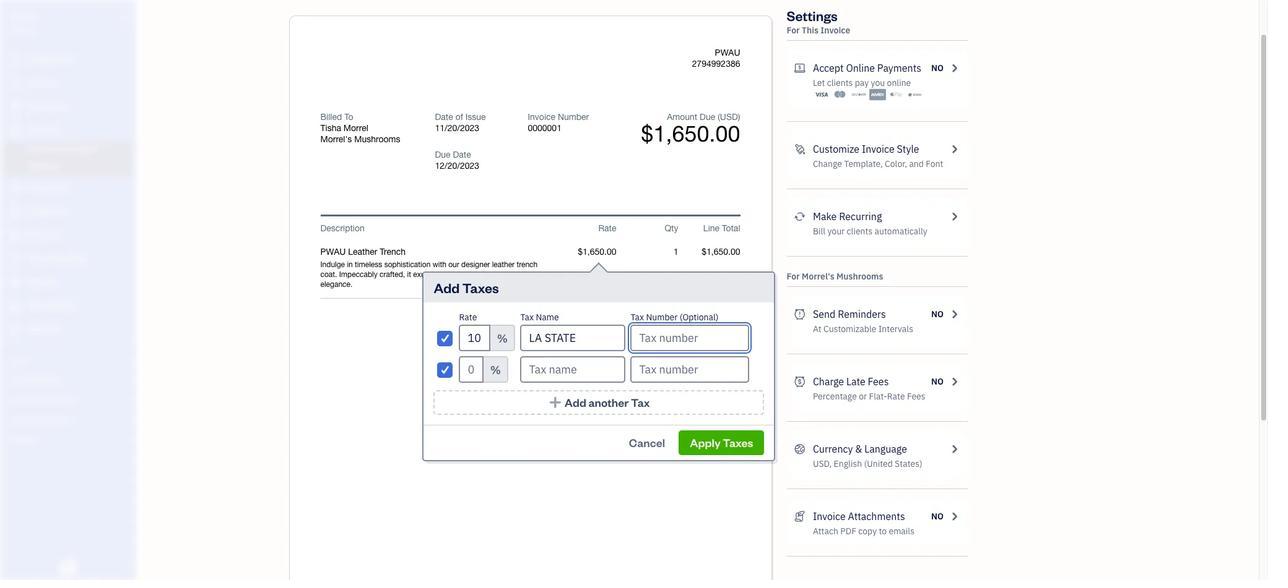 Task type: vqa. For each thing, say whether or not it's contained in the screenshot.
toggle "ICON"
no



Task type: describe. For each thing, give the bounding box(es) containing it.
to
[[879, 526, 887, 538]]

number for invoice
[[558, 112, 589, 122]]

1 vertical spatial mushrooms
[[837, 271, 883, 282]]

( for amount due ( usd )
[[642, 448, 645, 458]]

rate for tax name
[[459, 312, 477, 323]]

flat-
[[869, 391, 887, 403]]

invoice inside settings for this invoice
[[821, 25, 850, 36]]

english
[[834, 459, 862, 470]]

bill your clients automatically
[[813, 226, 927, 237]]

pdf
[[841, 526, 856, 538]]

billed
[[320, 112, 342, 122]]

mastercard image
[[832, 89, 849, 101]]

0 vertical spatial clients
[[827, 77, 853, 89]]

0 vertical spatial date
[[435, 112, 453, 122]]

main element
[[0, 0, 167, 581]]

Issue date in MM/DD/YYYY format text field
[[435, 123, 509, 133]]

chevronright image for invoice attachments
[[949, 510, 960, 525]]

currency & language
[[813, 443, 907, 456]]

amount for amount due ( usd )
[[592, 448, 622, 458]]

attachments
[[848, 511, 905, 523]]

total amount paid
[[615, 401, 665, 425]]

another
[[589, 396, 629, 410]]

settings for this invoice
[[787, 7, 850, 36]]

style
[[897, 143, 919, 155]]

pay
[[855, 77, 869, 89]]

expense image
[[8, 206, 23, 219]]

subtotal
[[632, 352, 665, 362]]

cancel
[[629, 436, 665, 450]]

reminders
[[838, 308, 886, 321]]

recurring
[[839, 211, 882, 223]]

change
[[813, 159, 842, 170]]

and
[[909, 159, 924, 170]]

customize
[[813, 143, 860, 155]]

let clients pay you online
[[813, 77, 911, 89]]

timer image
[[8, 253, 23, 266]]

Tax name text field
[[520, 325, 626, 352]]

pwau owner
[[10, 11, 38, 34]]

money image
[[8, 277, 23, 289]]

chevronright image for &
[[949, 442, 960, 457]]

pwau for pwau owner
[[10, 11, 38, 24]]

delete tax image for tax name text field
[[752, 331, 764, 346]]

number for tax
[[646, 312, 678, 323]]

accept
[[813, 62, 844, 74]]

usd for amount due ( usd )
[[645, 448, 663, 458]]

delete tax image for tax name text box
[[752, 363, 764, 377]]

for morrel's mushrooms
[[787, 271, 883, 282]]

tax inside 'button'
[[631, 396, 650, 410]]

customize invoice style
[[813, 143, 919, 155]]

tax rate (percentage) text field for tax name text field check image
[[459, 325, 491, 352]]

2 0.00 from the top
[[723, 412, 740, 422]]

tax name
[[520, 312, 559, 323]]

online
[[887, 77, 911, 89]]

) for amount due ( usd ) $1,650.00
[[738, 112, 740, 122]]

date of issue
[[435, 112, 486, 122]]

1 vertical spatial clients
[[847, 226, 873, 237]]

mushrooms inside tisha morrel morrel's mushrooms
[[354, 134, 400, 144]]

template,
[[844, 159, 883, 170]]

1 vertical spatial fees
[[907, 391, 926, 403]]

invoice up attach
[[813, 511, 846, 523]]

percentage or flat-rate fees
[[813, 391, 926, 403]]

qty
[[665, 224, 678, 233]]

accept online payments
[[813, 62, 922, 74]]

font
[[926, 159, 943, 170]]

this
[[802, 25, 819, 36]]

usd for amount due ( usd ) $1,650.00
[[720, 112, 738, 122]]

latefees image
[[794, 375, 806, 390]]

project image
[[8, 230, 23, 242]]

latereminders image
[[794, 307, 806, 322]]

payments
[[877, 62, 922, 74]]

charge late fees
[[813, 376, 889, 388]]

invoice image
[[8, 124, 23, 137]]

automatically
[[875, 226, 927, 237]]

make recurring
[[813, 211, 882, 223]]

taxes for add taxes
[[462, 279, 499, 297]]

cancel button
[[618, 431, 676, 456]]

chevronright image for invoice
[[949, 142, 960, 157]]

copy
[[858, 526, 877, 538]]

onlinesales image
[[794, 61, 806, 76]]

due for amount due ( usd )
[[625, 448, 640, 458]]

color,
[[885, 159, 907, 170]]

1,650.00
[[707, 352, 740, 362]]

(optional)
[[680, 312, 719, 323]]

at
[[813, 324, 822, 335]]

due inside due date 12/20/2023
[[435, 150, 451, 160]]

send reminders
[[813, 308, 886, 321]]

1 0.00 from the top
[[723, 377, 740, 387]]

chevronright image for charge late fees
[[949, 375, 960, 390]]

check image for tax name text field
[[440, 333, 451, 345]]

add for add taxes
[[434, 279, 460, 297]]

0 horizontal spatial fees
[[868, 376, 889, 388]]

settings
[[787, 7, 838, 24]]

pwau 2794992386
[[692, 48, 740, 69]]

percentage
[[813, 391, 857, 403]]

items and services image
[[9, 395, 133, 405]]

Enter an Item Name text field
[[320, 246, 555, 258]]

due date 12/20/2023
[[435, 150, 479, 171]]

invoices image
[[794, 510, 806, 525]]

add for add another tax
[[565, 396, 586, 410]]

late
[[846, 376, 866, 388]]

tax for tax
[[652, 377, 665, 387]]

plus image
[[548, 397, 562, 409]]

attach
[[813, 526, 838, 538]]

apply
[[690, 436, 721, 450]]

online
[[846, 62, 875, 74]]

currency
[[813, 443, 853, 456]]

language
[[865, 443, 907, 456]]

bill
[[813, 226, 826, 237]]

freshbooks image
[[58, 561, 78, 576]]

your
[[828, 226, 845, 237]]

2794992386
[[692, 59, 740, 69]]

no for accept online payments
[[931, 63, 944, 74]]

add taxes
[[434, 279, 499, 297]]

invoice number
[[528, 112, 589, 122]]

tax number (optional)
[[631, 312, 719, 323]]

invoice up enter an invoice # text field
[[528, 112, 555, 122]]



Task type: locate. For each thing, give the bounding box(es) containing it.
no for charge late fees
[[931, 377, 944, 388]]

for
[[787, 25, 800, 36], [787, 271, 800, 282]]

due up 12/20/2023
[[435, 150, 451, 160]]

amount due ( usd )
[[592, 448, 665, 458]]

taxes down enter an item name text field
[[462, 279, 499, 297]]

for left this
[[787, 25, 800, 36]]

0 vertical spatial tax number text field
[[631, 325, 749, 352]]

pwau
[[10, 11, 38, 24], [715, 48, 740, 58]]

usd down paid
[[645, 448, 663, 458]]

0 vertical spatial for
[[787, 25, 800, 36]]

1 horizontal spatial pwau
[[715, 48, 740, 58]]

0 vertical spatial usd
[[720, 112, 738, 122]]

total inside total amount paid
[[647, 401, 665, 411]]

1 check image from the top
[[440, 333, 451, 345]]

tax rate (percentage) text field for check image corresponding to tax name text box
[[459, 357, 484, 383]]

0 horizontal spatial morrel's
[[320, 134, 352, 144]]

usd down "2794992386"
[[720, 112, 738, 122]]

amount
[[667, 112, 697, 122], [615, 415, 645, 425], [592, 448, 622, 458]]

taxes right apply
[[723, 436, 753, 450]]

0 vertical spatial pwau
[[10, 11, 38, 24]]

Enter an Item Description text field
[[320, 260, 555, 290]]

no for send reminders
[[931, 309, 944, 320]]

clients down accept
[[827, 77, 853, 89]]

2 no from the top
[[931, 309, 944, 320]]

add right plus "image" at the bottom of page
[[565, 396, 586, 410]]

0 vertical spatial amount
[[667, 112, 697, 122]]

line
[[703, 224, 720, 233]]

team members image
[[9, 375, 133, 385]]

total right line
[[722, 224, 740, 233]]

0 vertical spatial add
[[434, 279, 460, 297]]

0 vertical spatial (
[[718, 112, 720, 122]]

Item Quantity text field
[[660, 247, 678, 257]]

pwau up owner
[[10, 11, 38, 24]]

usd
[[720, 112, 738, 122], [645, 448, 663, 458]]

( down total amount paid
[[642, 448, 645, 458]]

number up enter an invoice # text field
[[558, 112, 589, 122]]

add another tax
[[565, 396, 650, 410]]

1 vertical spatial )
[[663, 448, 665, 458]]

fees
[[868, 376, 889, 388], [907, 391, 926, 403]]

12/20/2023
[[435, 161, 479, 171]]

tax for tax name
[[520, 312, 534, 323]]

1 horizontal spatial rate
[[598, 224, 616, 233]]

0 vertical spatial total
[[722, 224, 740, 233]]

visa image
[[813, 89, 830, 101]]

)
[[738, 112, 740, 122], [663, 448, 665, 458]]

2 for from the top
[[787, 271, 800, 282]]

( down "2794992386"
[[718, 112, 720, 122]]

clients
[[827, 77, 853, 89], [847, 226, 873, 237]]

2 vertical spatial amount
[[592, 448, 622, 458]]

2 horizontal spatial rate
[[887, 391, 905, 403]]

tisha
[[320, 123, 341, 133]]

apps image
[[9, 355, 133, 365]]

1 chevronright image from the top
[[949, 61, 960, 76]]

american express image
[[869, 89, 886, 101]]

1 horizontal spatial total
[[722, 224, 740, 233]]

morrel's down 'tisha'
[[320, 134, 352, 144]]

pwau inside pwau 2794992386
[[715, 48, 740, 58]]

make
[[813, 211, 837, 223]]

0 vertical spatial taxes
[[462, 279, 499, 297]]

0 vertical spatial number
[[558, 112, 589, 122]]

0 vertical spatial mushrooms
[[354, 134, 400, 144]]

usd inside amount due ( usd ) $1,650.00
[[720, 112, 738, 122]]

taxes inside button
[[723, 436, 753, 450]]

chevronright image
[[949, 375, 960, 390], [949, 510, 960, 525]]

usd, english (united states)
[[813, 459, 923, 470]]

3 no from the top
[[931, 377, 944, 388]]

owner
[[10, 25, 33, 34]]

1 vertical spatial tax number text field
[[631, 357, 749, 383]]

0 vertical spatial due
[[700, 112, 715, 122]]

usd,
[[813, 459, 832, 470]]

states)
[[895, 459, 923, 470]]

1 no from the top
[[931, 63, 944, 74]]

1 horizontal spatial usd
[[720, 112, 738, 122]]

1 tax number text field from the top
[[631, 325, 749, 352]]

1 vertical spatial add
[[565, 396, 586, 410]]

invoice up change template, color, and font in the right top of the page
[[862, 143, 895, 155]]

1 vertical spatial tax rate (percentage) text field
[[459, 357, 484, 383]]

rate right or
[[887, 391, 905, 403]]

tax up subtotal
[[631, 312, 644, 323]]

0 horizontal spatial (
[[642, 448, 645, 458]]

0 horizontal spatial usd
[[645, 448, 663, 458]]

chevronright image for recurring
[[949, 209, 960, 224]]

0 vertical spatial morrel's
[[320, 134, 352, 144]]

$1,650.00
[[641, 121, 740, 147], [702, 448, 740, 458]]

1 vertical spatial morrel's
[[802, 271, 835, 282]]

0.00
[[723, 377, 740, 387], [723, 412, 740, 422]]

intervals
[[879, 324, 913, 335]]

2 horizontal spatial due
[[700, 112, 715, 122]]

1 horizontal spatial fees
[[907, 391, 926, 403]]

no for invoice attachments
[[931, 512, 944, 523]]

line total
[[703, 224, 740, 233]]

1 chevronright image from the top
[[949, 375, 960, 390]]

rate down add taxes
[[459, 312, 477, 323]]

bank connections image
[[9, 415, 133, 425]]

2 delete tax image from the top
[[752, 363, 764, 377]]

refresh image
[[794, 209, 806, 224]]

due for amount due ( usd ) $1,650.00
[[700, 112, 715, 122]]

pwau up "2794992386"
[[715, 48, 740, 58]]

1 vertical spatial delete tax image
[[752, 363, 764, 377]]

morrel
[[344, 123, 368, 133]]

currencyandlanguage image
[[794, 442, 806, 457]]

check image for tax name text box
[[440, 364, 451, 377]]

bank image
[[907, 89, 924, 101]]

12/20/2023 button
[[435, 160, 509, 172]]

amount inside amount due ( usd ) $1,650.00
[[667, 112, 697, 122]]

chevronright image
[[949, 61, 960, 76], [949, 142, 960, 157], [949, 209, 960, 224], [949, 307, 960, 322], [949, 442, 960, 457]]

for up latereminders icon
[[787, 271, 800, 282]]

0 vertical spatial rate
[[598, 224, 616, 233]]

apple pay image
[[888, 89, 905, 101]]

0 vertical spatial fees
[[868, 376, 889, 388]]

Tax Rate (Percentage) text field
[[459, 325, 491, 352], [459, 357, 484, 383]]

chart image
[[8, 300, 23, 313]]

send
[[813, 308, 836, 321]]

1 horizontal spatial due
[[625, 448, 640, 458]]

morrel's
[[320, 134, 352, 144], [802, 271, 835, 282]]

invoice
[[821, 25, 850, 36], [528, 112, 555, 122], [862, 143, 895, 155], [813, 511, 846, 523]]

delete tax image left latefees image
[[752, 363, 764, 377]]

1 horizontal spatial mushrooms
[[837, 271, 883, 282]]

customizable
[[824, 324, 877, 335]]

) for amount due ( usd )
[[663, 448, 665, 458]]

amount inside total amount paid
[[615, 415, 645, 425]]

charge
[[813, 376, 844, 388]]

estimate image
[[8, 101, 23, 113]]

0 vertical spatial 0.00
[[723, 377, 740, 387]]

taxes for apply taxes
[[723, 436, 753, 450]]

amount due ( usd ) $1,650.00
[[641, 112, 740, 147]]

paintbrush image
[[794, 142, 806, 157]]

1 horizontal spatial taxes
[[723, 436, 753, 450]]

3 chevronright image from the top
[[949, 209, 960, 224]]

1 vertical spatial usd
[[645, 448, 663, 458]]

0 horizontal spatial total
[[647, 401, 665, 411]]

add another tax button
[[434, 391, 764, 416]]

at customizable intervals
[[813, 324, 913, 335]]

invoice attachments
[[813, 511, 905, 523]]

due inside amount due ( usd ) $1,650.00
[[700, 112, 715, 122]]

apply taxes button
[[679, 431, 764, 456]]

to
[[344, 112, 353, 122]]

1 vertical spatial total
[[647, 401, 665, 411]]

paid
[[648, 415, 665, 425]]

0 horizontal spatial number
[[558, 112, 589, 122]]

1 vertical spatial due
[[435, 150, 451, 160]]

0 horizontal spatial mushrooms
[[354, 134, 400, 144]]

amount for amount due ( usd ) $1,650.00
[[667, 112, 697, 122]]

1 vertical spatial $1,650.00
[[702, 448, 740, 458]]

1 tax rate (percentage) text field from the top
[[459, 325, 491, 352]]

0.00 down the 1,650.00
[[723, 377, 740, 387]]

1 vertical spatial taxes
[[723, 436, 753, 450]]

2 tax rate (percentage) text field from the top
[[459, 357, 484, 383]]

tax number text field for delete tax icon associated with tax name text box
[[631, 357, 749, 383]]

2 vertical spatial rate
[[887, 391, 905, 403]]

tax left name
[[520, 312, 534, 323]]

you
[[871, 77, 885, 89]]

(united
[[864, 459, 893, 470]]

no
[[931, 63, 944, 74], [931, 309, 944, 320], [931, 377, 944, 388], [931, 512, 944, 523]]

mushrooms down morrel
[[354, 134, 400, 144]]

tax
[[520, 312, 534, 323], [631, 312, 644, 323], [652, 377, 665, 387], [631, 396, 650, 410]]

emails
[[889, 526, 915, 538]]

total
[[722, 224, 740, 233], [647, 401, 665, 411]]

0 vertical spatial check image
[[440, 333, 451, 345]]

1 vertical spatial (
[[642, 448, 645, 458]]

rate for qty
[[598, 224, 616, 233]]

due down total amount paid
[[625, 448, 640, 458]]

tax down subtotal
[[652, 377, 665, 387]]

0 vertical spatial delete tax image
[[752, 331, 764, 346]]

name
[[536, 312, 559, 323]]

1 horizontal spatial (
[[718, 112, 720, 122]]

Item Rate (USD) text field
[[577, 247, 616, 257]]

4 no from the top
[[931, 512, 944, 523]]

1 for from the top
[[787, 25, 800, 36]]

add down enter an item name text field
[[434, 279, 460, 297]]

tax for tax number (optional)
[[631, 312, 644, 323]]

1 vertical spatial 0.00
[[723, 412, 740, 422]]

1 vertical spatial amount
[[615, 415, 645, 425]]

number left (optional)
[[646, 312, 678, 323]]

apply taxes
[[690, 436, 753, 450]]

2 tax number text field from the top
[[631, 357, 749, 383]]

0 horizontal spatial taxes
[[462, 279, 499, 297]]

1 horizontal spatial number
[[646, 312, 678, 323]]

0 horizontal spatial pwau
[[10, 11, 38, 24]]

2 chevronright image from the top
[[949, 142, 960, 157]]

billed to
[[320, 112, 353, 122]]

morrel's inside tisha morrel morrel's mushrooms
[[320, 134, 352, 144]]

settings image
[[9, 435, 133, 445]]

clients down recurring on the top of the page
[[847, 226, 873, 237]]

total up paid
[[647, 401, 665, 411]]

add inside 'button'
[[565, 396, 586, 410]]

issue
[[465, 112, 486, 122]]

2 chevronright image from the top
[[949, 510, 960, 525]]

date up 12/20/2023
[[453, 150, 471, 160]]

( inside amount due ( usd ) $1,650.00
[[718, 112, 720, 122]]

Tax name text field
[[520, 357, 626, 383]]

) inside amount due ( usd ) $1,650.00
[[738, 112, 740, 122]]

tax number text field for delete tax icon related to tax name text field
[[631, 325, 749, 352]]

description
[[320, 224, 365, 233]]

0 horizontal spatial due
[[435, 150, 451, 160]]

1 horizontal spatial morrel's
[[802, 271, 835, 282]]

tisha morrel morrel's mushrooms
[[320, 123, 400, 144]]

delete tax image
[[752, 331, 764, 346], [752, 363, 764, 377]]

date left of
[[435, 112, 453, 122]]

0 horizontal spatial )
[[663, 448, 665, 458]]

date inside due date 12/20/2023
[[453, 150, 471, 160]]

let
[[813, 77, 825, 89]]

or
[[859, 391, 867, 403]]

fees up flat-
[[868, 376, 889, 388]]

due
[[700, 112, 715, 122], [435, 150, 451, 160], [625, 448, 640, 458]]

Tax number text field
[[631, 325, 749, 352], [631, 357, 749, 383]]

for inside settings for this invoice
[[787, 25, 800, 36]]

0 vertical spatial $1,650.00
[[641, 121, 740, 147]]

1 vertical spatial pwau
[[715, 48, 740, 58]]

0 horizontal spatial add
[[434, 279, 460, 297]]

Enter an Invoice # text field
[[528, 123, 563, 133]]

payment image
[[8, 183, 23, 195]]

1 horizontal spatial add
[[565, 396, 586, 410]]

attach pdf copy to emails
[[813, 526, 915, 538]]

discover image
[[851, 89, 867, 101]]

1 delete tax image from the top
[[752, 331, 764, 346]]

0 horizontal spatial rate
[[459, 312, 477, 323]]

1 vertical spatial number
[[646, 312, 678, 323]]

mushrooms up reminders
[[837, 271, 883, 282]]

1 vertical spatial for
[[787, 271, 800, 282]]

0.00 up apply taxes
[[723, 412, 740, 422]]

rate up item rate (usd) text field
[[598, 224, 616, 233]]

client image
[[8, 77, 23, 90]]

pwau inside main element
[[10, 11, 38, 24]]

mushrooms
[[354, 134, 400, 144], [837, 271, 883, 282]]

report image
[[8, 324, 23, 336]]

dashboard image
[[8, 54, 23, 66]]

morrel's up send
[[802, 271, 835, 282]]

0 vertical spatial tax rate (percentage) text field
[[459, 325, 491, 352]]

check image
[[440, 333, 451, 345], [440, 364, 451, 377]]

0 vertical spatial chevronright image
[[949, 375, 960, 390]]

Line Total (USD) text field
[[701, 247, 740, 257]]

of
[[456, 112, 463, 122]]

( for amount due ( usd ) $1,650.00
[[718, 112, 720, 122]]

1 vertical spatial date
[[453, 150, 471, 160]]

) down "2794992386"
[[738, 112, 740, 122]]

4 chevronright image from the top
[[949, 307, 960, 322]]

pwau for pwau 2794992386
[[715, 48, 740, 58]]

fees right flat-
[[907, 391, 926, 403]]

5 chevronright image from the top
[[949, 442, 960, 457]]

change template, color, and font
[[813, 159, 943, 170]]

invoice right this
[[821, 25, 850, 36]]

0 vertical spatial )
[[738, 112, 740, 122]]

2 check image from the top
[[440, 364, 451, 377]]

&
[[855, 443, 862, 456]]

1 vertical spatial rate
[[459, 312, 477, 323]]

) down paid
[[663, 448, 665, 458]]

tax up paid
[[631, 396, 650, 410]]

1 horizontal spatial )
[[738, 112, 740, 122]]

due down "2794992386"
[[700, 112, 715, 122]]

delete tax image left at
[[752, 331, 764, 346]]

2 vertical spatial due
[[625, 448, 640, 458]]

1 vertical spatial chevronright image
[[949, 510, 960, 525]]

1 vertical spatial check image
[[440, 364, 451, 377]]



